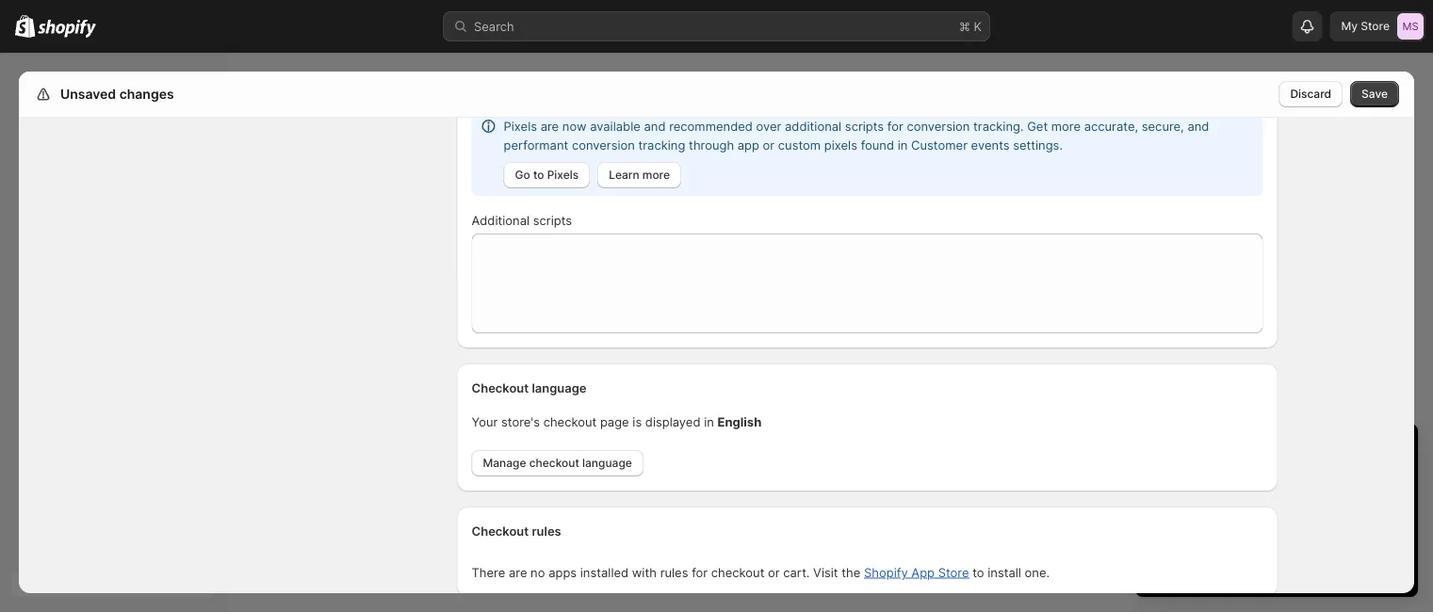 Task type: vqa. For each thing, say whether or not it's contained in the screenshot.
the inventory
no



Task type: describe. For each thing, give the bounding box(es) containing it.
my store
[[1341, 19, 1390, 33]]

secure,
[[1142, 119, 1184, 133]]

1 vertical spatial or
[[768, 565, 780, 580]]

1 horizontal spatial shopify image
[[38, 19, 96, 38]]

pixels inside pixels are now available and recommended over additional scripts for conversion tracking. get more accurate, secure, and performant conversion tracking through app or custom pixels found in customer events settings.
[[504, 119, 537, 133]]

discard
[[1291, 87, 1332, 101]]

left
[[1219, 441, 1248, 464]]

october
[[1259, 475, 1308, 490]]

1 horizontal spatial pixels
[[547, 168, 579, 182]]

trial inside dropdown button
[[1319, 441, 1353, 464]]

0 horizontal spatial in
[[704, 415, 714, 429]]

2 and from the left
[[1188, 119, 1209, 133]]

2 vertical spatial to
[[973, 565, 984, 580]]

is
[[633, 415, 642, 429]]

app
[[738, 138, 759, 152]]

learn
[[609, 168, 639, 182]]

a for select a plan to extend your shopify trial for just $1/month for your first 3 months.
[[1194, 505, 1201, 520]]

changes
[[119, 86, 174, 102]]

english
[[718, 415, 762, 429]]

my
[[1341, 19, 1358, 33]]

$1/month
[[1198, 524, 1253, 539]]

more inside pixels are now available and recommended over additional scripts for conversion tracking. get more accurate, secure, and performant conversion tracking through app or custom pixels found in customer events settings.
[[1051, 119, 1081, 133]]

manage checkout language link
[[472, 450, 644, 477]]

2 vertical spatial checkout
[[711, 565, 765, 580]]

found
[[861, 138, 894, 152]]

install
[[988, 565, 1021, 580]]

checkout inside manage checkout language link
[[529, 457, 579, 470]]

select for select a plan
[[1242, 558, 1276, 572]]

0 horizontal spatial shopify image
[[15, 15, 35, 37]]

now
[[562, 119, 587, 133]]

0 vertical spatial checkout
[[543, 415, 597, 429]]

3 days left in your trial
[[1154, 441, 1353, 464]]

search
[[474, 19, 514, 33]]

1 vertical spatial rules
[[660, 565, 688, 580]]

1 vertical spatial language
[[582, 457, 632, 470]]

select for select a plan to extend your shopify trial for just $1/month for your first 3 months.
[[1154, 505, 1191, 520]]

performant
[[504, 138, 568, 152]]

go to pixels
[[515, 168, 579, 182]]

save button
[[1350, 81, 1399, 107]]

extend
[[1247, 505, 1287, 520]]

shopify app store link
[[864, 565, 969, 580]]

in inside dropdown button
[[1254, 441, 1269, 464]]

just
[[1174, 524, 1195, 539]]

learn more
[[609, 168, 670, 182]]

checkout rules
[[472, 524, 561, 539]]

shopify inside select a plan to extend your shopify trial for just $1/month for your first 3 months.
[[1320, 505, 1364, 520]]

checkout language
[[472, 381, 587, 395]]

there
[[472, 565, 505, 580]]

go
[[515, 168, 530, 182]]

there are no apps installed with rules for checkout or cart. visit the shopify app store to install one.
[[472, 565, 1050, 580]]

additional scripts
[[472, 213, 572, 228]]

tracking.
[[974, 119, 1024, 133]]

save
[[1362, 87, 1388, 101]]

3 inside dropdown button
[[1154, 441, 1166, 464]]

k
[[974, 19, 982, 33]]

unsaved changes
[[60, 86, 174, 102]]

plan for select a plan to extend your shopify trial for just $1/month for your first 3 months.
[[1204, 505, 1229, 520]]

3 days left in your trial element
[[1136, 473, 1418, 597]]

manage checkout language
[[483, 457, 632, 470]]

learn more link
[[598, 162, 681, 188]]

events
[[971, 138, 1010, 152]]

plan for select a plan
[[1289, 558, 1312, 572]]

select a plan to extend your shopify trial for just $1/month for your first 3 months.
[[1154, 505, 1389, 539]]

months.
[[1342, 524, 1389, 539]]

a for select a plan
[[1279, 558, 1286, 572]]

for left just
[[1154, 524, 1170, 539]]

to inside go to pixels link
[[533, 168, 544, 182]]

recommended
[[669, 119, 753, 133]]

Additional scripts text field
[[472, 234, 1263, 334]]

no
[[531, 565, 545, 580]]

get
[[1027, 119, 1048, 133]]

installed
[[580, 565, 629, 580]]

apps
[[549, 565, 577, 580]]

settings dialog
[[19, 0, 1414, 597]]

my store image
[[1398, 13, 1424, 40]]

0 vertical spatial language
[[532, 381, 587, 395]]



Task type: locate. For each thing, give the bounding box(es) containing it.
1 vertical spatial your
[[1291, 505, 1316, 520]]

customer
[[911, 138, 968, 152]]

one.
[[1025, 565, 1050, 580]]

and up tracking
[[644, 119, 666, 133]]

pixels right go
[[547, 168, 579, 182]]

conversion down the available
[[572, 138, 635, 152]]

0 horizontal spatial store
[[938, 565, 969, 580]]

and right secure,
[[1188, 119, 1209, 133]]

1 horizontal spatial scripts
[[845, 119, 884, 133]]

a up just
[[1194, 505, 1201, 520]]

store
[[1361, 19, 1390, 33], [938, 565, 969, 580]]

plan down the first
[[1289, 558, 1312, 572]]

settings.
[[1013, 138, 1063, 152]]

0 horizontal spatial select
[[1154, 505, 1191, 520]]

over
[[756, 119, 782, 133]]

1 horizontal spatial 3
[[1331, 524, 1339, 539]]

or left cart.
[[768, 565, 780, 580]]

1 vertical spatial scripts
[[533, 213, 572, 228]]

1 vertical spatial plan
[[1289, 558, 1312, 572]]

your store's checkout page is displayed in english
[[472, 415, 762, 429]]

in inside pixels are now available and recommended over additional scripts for conversion tracking. get more accurate, secure, and performant conversion tracking through app or custom pixels found in customer events settings.
[[898, 138, 908, 152]]

rules
[[532, 524, 561, 539], [660, 565, 688, 580]]

store right app
[[938, 565, 969, 580]]

1 vertical spatial conversion
[[572, 138, 635, 152]]

pixels are now available and recommended over additional scripts for conversion tracking. get more accurate, secure, and performant conversion tracking through app or custom pixels found in customer events settings.
[[504, 119, 1209, 152]]

checkout for checkout language
[[472, 381, 529, 395]]

for
[[887, 119, 904, 133], [1154, 524, 1170, 539], [1256, 524, 1272, 539], [692, 565, 708, 580]]

through
[[689, 138, 734, 152]]

shopify inside settings dialog
[[864, 565, 908, 580]]

to left the install
[[973, 565, 984, 580]]

the
[[842, 565, 861, 580]]

additional
[[472, 213, 530, 228]]

0 vertical spatial to
[[533, 168, 544, 182]]

0 vertical spatial shopify
[[1320, 505, 1364, 520]]

tracking
[[638, 138, 685, 152]]

1 vertical spatial checkout
[[472, 524, 529, 539]]

displayed
[[645, 415, 701, 429]]

additional
[[785, 119, 842, 133]]

select
[[1154, 505, 1191, 520], [1242, 558, 1276, 572]]

custom
[[778, 138, 821, 152]]

0 vertical spatial a
[[1194, 505, 1201, 520]]

1 vertical spatial trial
[[1367, 505, 1389, 520]]

checkout right manage
[[529, 457, 579, 470]]

0 horizontal spatial shopify
[[864, 565, 908, 580]]

0 horizontal spatial 3
[[1154, 441, 1166, 464]]

select inside select a plan to extend your shopify trial for just $1/month for your first 3 months.
[[1154, 505, 1191, 520]]

1 horizontal spatial more
[[1051, 119, 1081, 133]]

1 vertical spatial pixels
[[547, 168, 579, 182]]

0 vertical spatial store
[[1361, 19, 1390, 33]]

scripts
[[845, 119, 884, 133], [533, 213, 572, 228]]

your up october 20
[[1274, 441, 1314, 464]]

trial up 20
[[1319, 441, 1353, 464]]

available
[[590, 119, 641, 133]]

scripts down go to pixels link
[[533, 213, 572, 228]]

a
[[1194, 505, 1201, 520], [1279, 558, 1286, 572]]

checkout up there
[[472, 524, 529, 539]]

0 vertical spatial checkout
[[472, 381, 529, 395]]

are for pixels
[[541, 119, 559, 133]]

first
[[1305, 524, 1328, 539]]

unsaved
[[60, 86, 116, 102]]

1 vertical spatial in
[[704, 415, 714, 429]]

1 horizontal spatial shopify
[[1320, 505, 1364, 520]]

discard button
[[1279, 81, 1343, 107]]

manage
[[483, 457, 526, 470]]

1 vertical spatial 3
[[1331, 524, 1339, 539]]

0 vertical spatial your
[[1274, 441, 1314, 464]]

your
[[472, 415, 498, 429]]

for inside pixels are now available and recommended over additional scripts for conversion tracking. get more accurate, secure, and performant conversion tracking through app or custom pixels found in customer events settings.
[[887, 119, 904, 133]]

app
[[912, 565, 935, 580]]

1 horizontal spatial to
[[973, 565, 984, 580]]

conversion up customer
[[907, 119, 970, 133]]

1 horizontal spatial rules
[[660, 565, 688, 580]]

trial
[[1319, 441, 1353, 464], [1367, 505, 1389, 520]]

are left no
[[509, 565, 527, 580]]

0 horizontal spatial a
[[1194, 505, 1201, 520]]

in right found
[[898, 138, 908, 152]]

to right go
[[533, 168, 544, 182]]

2 vertical spatial in
[[1254, 441, 1269, 464]]

select a plan link
[[1154, 552, 1399, 579]]

1 horizontal spatial store
[[1361, 19, 1390, 33]]

language down page
[[582, 457, 632, 470]]

0 horizontal spatial more
[[642, 168, 670, 182]]

3 inside select a plan to extend your shopify trial for just $1/month for your first 3 months.
[[1331, 524, 1339, 539]]

2 horizontal spatial in
[[1254, 441, 1269, 464]]

0 horizontal spatial to
[[533, 168, 544, 182]]

your left the first
[[1276, 524, 1301, 539]]

and
[[644, 119, 666, 133], [1188, 119, 1209, 133]]

your
[[1274, 441, 1314, 464], [1291, 505, 1316, 520], [1276, 524, 1301, 539]]

pixels are now available and recommended over additional scripts for conversion tracking. get more accurate, secure, and performant conversion tracking through app or custom pixels found in customer events settings. status
[[472, 109, 1263, 196]]

your up the first
[[1291, 505, 1316, 520]]

for right with
[[692, 565, 708, 580]]

1 horizontal spatial conversion
[[907, 119, 970, 133]]

1 checkout from the top
[[472, 381, 529, 395]]

0 horizontal spatial rules
[[532, 524, 561, 539]]

0 vertical spatial are
[[541, 119, 559, 133]]

shopify up months.
[[1320, 505, 1364, 520]]

1 horizontal spatial trial
[[1367, 505, 1389, 520]]

2 horizontal spatial to
[[1232, 505, 1244, 520]]

more
[[1051, 119, 1081, 133], [642, 168, 670, 182]]

⌘
[[959, 19, 970, 33]]

store's
[[501, 415, 540, 429]]

or down over on the top right
[[763, 138, 775, 152]]

october 20
[[1259, 475, 1327, 490]]

0 vertical spatial scripts
[[845, 119, 884, 133]]

rules up no
[[532, 524, 561, 539]]

1 vertical spatial checkout
[[529, 457, 579, 470]]

0 horizontal spatial and
[[644, 119, 666, 133]]

shopify right the
[[864, 565, 908, 580]]

1 and from the left
[[644, 119, 666, 133]]

for down extend
[[1256, 524, 1272, 539]]

a inside select a plan link
[[1279, 558, 1286, 572]]

0 vertical spatial plan
[[1204, 505, 1229, 520]]

0 vertical spatial rules
[[532, 524, 561, 539]]

a down select a plan to extend your shopify trial for just $1/month for your first 3 months.
[[1279, 558, 1286, 572]]

pixels
[[504, 119, 537, 133], [547, 168, 579, 182]]

0 horizontal spatial conversion
[[572, 138, 635, 152]]

3 left days
[[1154, 441, 1166, 464]]

1 vertical spatial more
[[642, 168, 670, 182]]

store inside settings dialog
[[938, 565, 969, 580]]

a inside select a plan to extend your shopify trial for just $1/month for your first 3 months.
[[1194, 505, 1201, 520]]

pixels
[[824, 138, 858, 152]]

are up performant
[[541, 119, 559, 133]]

0 horizontal spatial scripts
[[533, 213, 572, 228]]

dialog
[[1422, 72, 1433, 597]]

0 horizontal spatial pixels
[[504, 119, 537, 133]]

1 vertical spatial store
[[938, 565, 969, 580]]

1 horizontal spatial a
[[1279, 558, 1286, 572]]

1 horizontal spatial plan
[[1289, 558, 1312, 572]]

days
[[1172, 441, 1214, 464]]

language
[[532, 381, 587, 395], [582, 457, 632, 470]]

plan
[[1204, 505, 1229, 520], [1289, 558, 1312, 572]]

checkout left cart.
[[711, 565, 765, 580]]

1 vertical spatial select
[[1242, 558, 1276, 572]]

go to pixels link
[[504, 162, 590, 188]]

more right get
[[1051, 119, 1081, 133]]

checkout for checkout rules
[[472, 524, 529, 539]]

1 vertical spatial to
[[1232, 505, 1244, 520]]

are inside pixels are now available and recommended over additional scripts for conversion tracking. get more accurate, secure, and performant conversion tracking through app or custom pixels found in customer events settings.
[[541, 119, 559, 133]]

select down select a plan to extend your shopify trial for just $1/month for your first 3 months.
[[1242, 558, 1276, 572]]

1 horizontal spatial in
[[898, 138, 908, 152]]

are for there
[[509, 565, 527, 580]]

in left the english
[[704, 415, 714, 429]]

0 vertical spatial or
[[763, 138, 775, 152]]

to
[[533, 168, 544, 182], [1232, 505, 1244, 520], [973, 565, 984, 580]]

checkout up your
[[472, 381, 529, 395]]

shopify
[[1320, 505, 1364, 520], [864, 565, 908, 580]]

trial up months.
[[1367, 505, 1389, 520]]

in
[[898, 138, 908, 152], [704, 415, 714, 429], [1254, 441, 1269, 464]]

0 vertical spatial in
[[898, 138, 908, 152]]

scripts inside pixels are now available and recommended over additional scripts for conversion tracking. get more accurate, secure, and performant conversion tracking through app or custom pixels found in customer events settings.
[[845, 119, 884, 133]]

shopify image
[[15, 15, 35, 37], [38, 19, 96, 38]]

trial inside select a plan to extend your shopify trial for just $1/month for your first 3 months.
[[1367, 505, 1389, 520]]

select up just
[[1154, 505, 1191, 520]]

visit
[[813, 565, 838, 580]]

or
[[763, 138, 775, 152], [768, 565, 780, 580]]

page
[[600, 415, 629, 429]]

1 horizontal spatial and
[[1188, 119, 1209, 133]]

with
[[632, 565, 657, 580]]

0 vertical spatial 3
[[1154, 441, 1166, 464]]

1 vertical spatial shopify
[[864, 565, 908, 580]]

1 horizontal spatial select
[[1242, 558, 1276, 572]]

20
[[1311, 475, 1327, 490]]

checkout
[[472, 381, 529, 395], [472, 524, 529, 539]]

more down tracking
[[642, 168, 670, 182]]

1 vertical spatial are
[[509, 565, 527, 580]]

0 vertical spatial pixels
[[504, 119, 537, 133]]

checkout up manage checkout language
[[543, 415, 597, 429]]

language up store's
[[532, 381, 587, 395]]

plan inside select a plan to extend your shopify trial for just $1/month for your first 3 months.
[[1204, 505, 1229, 520]]

for up found
[[887, 119, 904, 133]]

0 horizontal spatial plan
[[1204, 505, 1229, 520]]

2 checkout from the top
[[472, 524, 529, 539]]

your inside dropdown button
[[1274, 441, 1314, 464]]

3 right the first
[[1331, 524, 1339, 539]]

or inside pixels are now available and recommended over additional scripts for conversion tracking. get more accurate, secure, and performant conversion tracking through app or custom pixels found in customer events settings.
[[763, 138, 775, 152]]

1 vertical spatial a
[[1279, 558, 1286, 572]]

settings
[[57, 86, 110, 102]]

0 vertical spatial select
[[1154, 505, 1191, 520]]

to inside select a plan to extend your shopify trial for just $1/month for your first 3 months.
[[1232, 505, 1244, 520]]

conversion
[[907, 119, 970, 133], [572, 138, 635, 152]]

accurate,
[[1084, 119, 1138, 133]]

1 horizontal spatial are
[[541, 119, 559, 133]]

in right left
[[1254, 441, 1269, 464]]

0 horizontal spatial trial
[[1319, 441, 1353, 464]]

pixels up performant
[[504, 119, 537, 133]]

store right "my"
[[1361, 19, 1390, 33]]

cart.
[[783, 565, 810, 580]]

are
[[541, 119, 559, 133], [509, 565, 527, 580]]

0 vertical spatial trial
[[1319, 441, 1353, 464]]

0 vertical spatial more
[[1051, 119, 1081, 133]]

0 horizontal spatial are
[[509, 565, 527, 580]]

scripts up found
[[845, 119, 884, 133]]

rules right with
[[660, 565, 688, 580]]

2 vertical spatial your
[[1276, 524, 1301, 539]]

3
[[1154, 441, 1166, 464], [1331, 524, 1339, 539]]

to up "$1/month"
[[1232, 505, 1244, 520]]

3 days left in your trial button
[[1136, 424, 1418, 464]]

select a plan
[[1242, 558, 1312, 572]]

checkout
[[543, 415, 597, 429], [529, 457, 579, 470], [711, 565, 765, 580]]

0 vertical spatial conversion
[[907, 119, 970, 133]]

plan up "$1/month"
[[1204, 505, 1229, 520]]

⌘ k
[[959, 19, 982, 33]]



